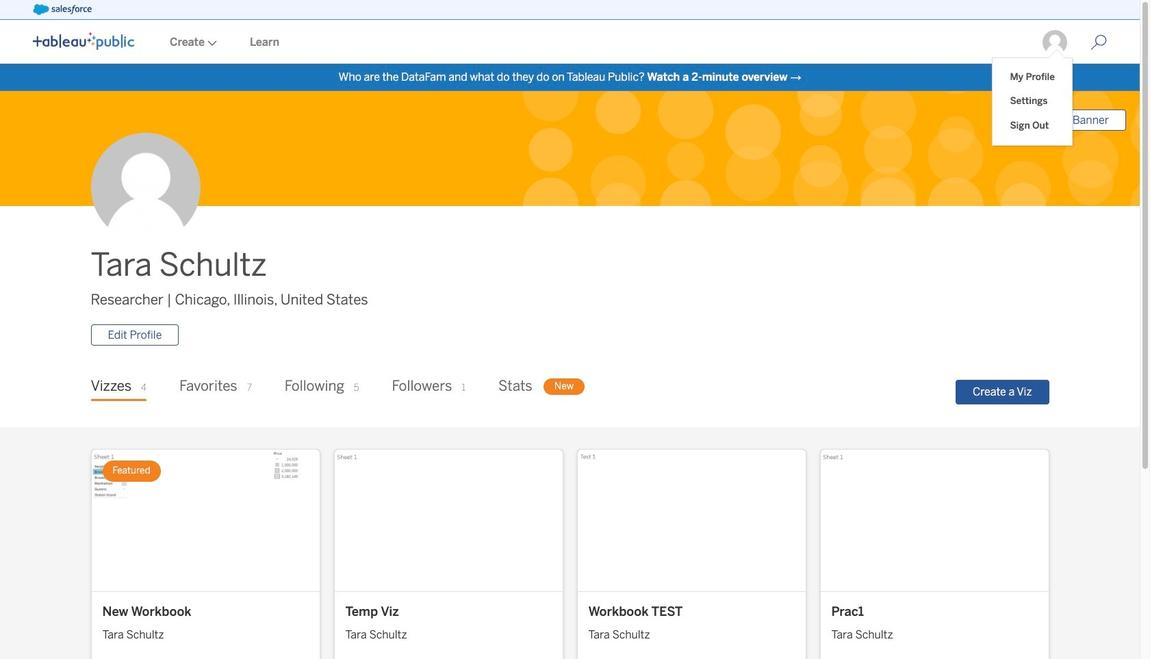 Task type: vqa. For each thing, say whether or not it's contained in the screenshot.
"redo" icon
no



Task type: describe. For each thing, give the bounding box(es) containing it.
logo image
[[33, 32, 134, 50]]

2 workbook thumbnail image from the left
[[335, 450, 563, 591]]

3 workbook thumbnail image from the left
[[578, 450, 806, 591]]

4 workbook thumbnail image from the left
[[821, 450, 1049, 591]]

go to search image
[[1075, 34, 1124, 51]]

featured element
[[102, 461, 161, 482]]

list options menu
[[993, 58, 1072, 145]]



Task type: locate. For each thing, give the bounding box(es) containing it.
dialog
[[993, 49, 1072, 145]]

1 workbook thumbnail image from the left
[[91, 450, 319, 591]]

salesforce logo image
[[33, 4, 92, 15]]

workbook thumbnail image
[[91, 450, 319, 591], [335, 450, 563, 591], [578, 450, 806, 591], [821, 450, 1049, 591]]

tara.schultz image
[[1042, 29, 1069, 56]]

avatar image
[[91, 133, 200, 243]]



